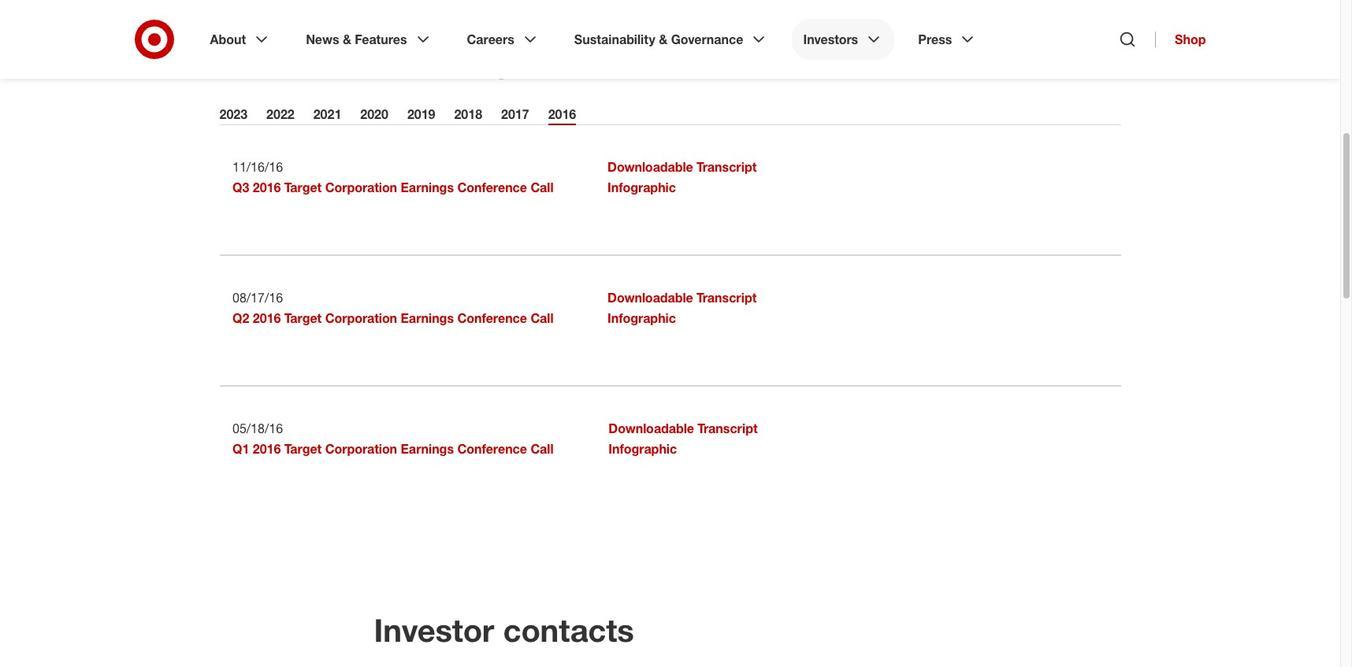 Task type: vqa. For each thing, say whether or not it's contained in the screenshot.
footage
no



Task type: describe. For each thing, give the bounding box(es) containing it.
shop
[[1175, 32, 1206, 47]]

downloadable transcript infographic for q3 2016 target corporation earnings conference call
[[607, 159, 756, 195]]

target for 08/17/16
[[284, 311, 321, 326]]

downloadable transcript infographic for q2 2016 target corporation earnings conference call
[[607, 290, 756, 326]]

call for 11/16/16 q3 2016 target corporation earnings conference call
[[530, 180, 553, 195]]

investors
[[803, 32, 858, 47]]

sustainability & governance link
[[563, 19, 780, 60]]

2016 for 08/17/16 q2 2016 target corporation earnings conference call
[[252, 311, 280, 326]]

news
[[306, 32, 339, 47]]

& for sustainability
[[659, 32, 668, 47]]

sustainability
[[574, 32, 656, 47]]

& for news
[[343, 32, 351, 47]]

2019 link
[[407, 106, 435, 125]]

2020 link
[[360, 106, 388, 125]]

contacts
[[503, 612, 634, 649]]

news & features
[[306, 32, 407, 47]]

2018
[[454, 106, 482, 122]]

downloadable for 05/18/16 q1 2016 target corporation earnings conference call
[[608, 421, 694, 437]]

sustainability & governance
[[574, 32, 744, 47]]

2021 link
[[313, 106, 341, 125]]

call for 05/18/16 q1 2016 target corporation earnings conference call
[[530, 441, 553, 457]]

q2 2016 target corporation earnings conference call link
[[232, 311, 553, 326]]

downloadable transcript infographic for q1 2016 target corporation earnings conference call
[[608, 421, 757, 457]]

transcript for 11/16/16 q3 2016 target corporation earnings conference call
[[696, 159, 756, 175]]

call for 08/17/16 q2 2016 target corporation earnings conference call
[[530, 311, 553, 326]]

2017 link
[[501, 106, 529, 125]]

2018 link
[[454, 106, 482, 125]]

about link
[[199, 19, 282, 60]]

05/18/16 q1 2016 target corporation earnings conference call
[[232, 421, 553, 457]]

conference for q2 2016 target corporation earnings conference call
[[457, 311, 527, 326]]

2022
[[266, 106, 295, 122]]

archived
[[220, 43, 351, 80]]

governance
[[671, 32, 744, 47]]

features
[[355, 32, 407, 47]]

careers
[[467, 32, 515, 47]]

downloadable transcript link for 08/17/16 q2 2016 target corporation earnings conference call
[[607, 290, 756, 306]]

archived events & presentations
[[220, 43, 704, 80]]

q1 2016 target corporation earnings conference call link
[[232, 441, 553, 457]]

conference for q3 2016 target corporation earnings conference call
[[457, 180, 527, 195]]

1 horizontal spatial &
[[467, 43, 489, 80]]

corporation for 08/17/16
[[325, 311, 397, 326]]

infographic link for q3 2016 target corporation earnings conference call
[[607, 180, 676, 195]]

2016 link
[[548, 106, 576, 125]]

archived events & presentations tab list
[[220, 106, 1121, 125]]

investor
[[374, 612, 495, 649]]



Task type: locate. For each thing, give the bounding box(es) containing it.
corporation for 11/16/16
[[325, 180, 397, 195]]

2019
[[407, 106, 435, 122]]

press link
[[907, 19, 989, 60]]

2016 inside 08/17/16 q2 2016 target corporation earnings conference call
[[252, 311, 280, 326]]

11/16/16 q3 2016 target corporation earnings conference call
[[232, 159, 553, 195]]

2021
[[313, 106, 341, 122]]

corporation inside 08/17/16 q2 2016 target corporation earnings conference call
[[325, 311, 397, 326]]

2 corporation from the top
[[325, 311, 397, 326]]

2016 right '2017'
[[548, 106, 576, 122]]

2 vertical spatial corporation
[[325, 441, 397, 457]]

about
[[210, 32, 246, 47]]

infographic
[[607, 180, 676, 195], [607, 311, 676, 326], [608, 441, 677, 457]]

2 call from the top
[[530, 311, 553, 326]]

earnings for q1 2016 target corporation earnings conference call
[[400, 441, 454, 457]]

2020
[[360, 106, 388, 122]]

infographic for 05/18/16 q1 2016 target corporation earnings conference call
[[608, 441, 677, 457]]

earnings
[[400, 180, 454, 195], [400, 311, 454, 326], [400, 441, 454, 457]]

careers link
[[456, 19, 551, 60]]

1 corporation from the top
[[325, 180, 397, 195]]

1 call from the top
[[530, 180, 553, 195]]

q3 2016 target corporation earnings conference call link
[[232, 180, 553, 195]]

transcript for 05/18/16 q1 2016 target corporation earnings conference call
[[697, 421, 757, 437]]

1 vertical spatial earnings
[[400, 311, 454, 326]]

2 vertical spatial downloadable transcript infographic
[[608, 421, 757, 457]]

2 vertical spatial call
[[530, 441, 553, 457]]

1 vertical spatial conference
[[457, 311, 527, 326]]

earnings for q2 2016 target corporation earnings conference call
[[400, 311, 454, 326]]

downloadable for 11/16/16 q3 2016 target corporation earnings conference call
[[607, 159, 693, 175]]

2 horizontal spatial &
[[659, 32, 668, 47]]

2 vertical spatial conference
[[457, 441, 527, 457]]

2022 link
[[266, 106, 295, 125]]

conference inside 05/18/16 q1 2016 target corporation earnings conference call
[[457, 441, 527, 457]]

2 vertical spatial transcript
[[697, 421, 757, 437]]

earnings for q3 2016 target corporation earnings conference call
[[400, 180, 454, 195]]

2 vertical spatial target
[[284, 441, 321, 457]]

2016 for 05/18/16 q1 2016 target corporation earnings conference call
[[252, 441, 280, 457]]

2016
[[548, 106, 576, 122], [252, 180, 280, 195], [252, 311, 280, 326], [252, 441, 280, 457]]

1 vertical spatial downloadable transcript infographic
[[607, 290, 756, 326]]

2016 down 05/18/16
[[252, 441, 280, 457]]

target for 05/18/16
[[284, 441, 321, 457]]

q2
[[232, 311, 249, 326]]

target inside 08/17/16 q2 2016 target corporation earnings conference call
[[284, 311, 321, 326]]

1 vertical spatial infographic link
[[607, 311, 676, 326]]

0 vertical spatial call
[[530, 180, 553, 195]]

corporation
[[325, 180, 397, 195], [325, 311, 397, 326], [325, 441, 397, 457]]

1 vertical spatial downloadable transcript link
[[607, 290, 756, 306]]

05/18/16
[[232, 421, 283, 437]]

2 vertical spatial downloadable
[[608, 421, 694, 437]]

infographic link
[[607, 180, 676, 195], [607, 311, 676, 326], [608, 441, 677, 457]]

infographic link for q1 2016 target corporation earnings conference call
[[608, 441, 677, 457]]

3 conference from the top
[[457, 441, 527, 457]]

1 target from the top
[[284, 180, 321, 195]]

q3
[[232, 180, 249, 195]]

3 corporation from the top
[[325, 441, 397, 457]]

downloadable transcript link for 11/16/16 q3 2016 target corporation earnings conference call
[[607, 159, 756, 175]]

conference inside the 11/16/16 q3 2016 target corporation earnings conference call
[[457, 180, 527, 195]]

target right q2
[[284, 311, 321, 326]]

&
[[343, 32, 351, 47], [659, 32, 668, 47], [467, 43, 489, 80]]

call inside 05/18/16 q1 2016 target corporation earnings conference call
[[530, 441, 553, 457]]

corporation for 05/18/16
[[325, 441, 397, 457]]

& right news
[[343, 32, 351, 47]]

2016 inside 05/18/16 q1 2016 target corporation earnings conference call
[[252, 441, 280, 457]]

investors link
[[792, 19, 895, 60]]

target inside 05/18/16 q1 2016 target corporation earnings conference call
[[284, 441, 321, 457]]

1 vertical spatial transcript
[[696, 290, 756, 306]]

1 vertical spatial downloadable
[[607, 290, 693, 306]]

news & features link
[[295, 19, 443, 60]]

shop link
[[1155, 32, 1206, 47]]

corporation inside 05/18/16 q1 2016 target corporation earnings conference call
[[325, 441, 397, 457]]

press
[[918, 32, 952, 47]]

2 target from the top
[[284, 311, 321, 326]]

target right q3
[[284, 180, 321, 195]]

1 vertical spatial call
[[530, 311, 553, 326]]

2016 inside archived events & presentations "tab list"
[[548, 106, 576, 122]]

3 earnings from the top
[[400, 441, 454, 457]]

transcript for 08/17/16 q2 2016 target corporation earnings conference call
[[696, 290, 756, 306]]

1 vertical spatial target
[[284, 311, 321, 326]]

1 earnings from the top
[[400, 180, 454, 195]]

0 vertical spatial downloadable
[[607, 159, 693, 175]]

& up 2018
[[467, 43, 489, 80]]

downloadable transcript infographic
[[607, 159, 756, 195], [607, 290, 756, 326], [608, 421, 757, 457]]

1 conference from the top
[[457, 180, 527, 195]]

downloadable transcript link for 05/18/16 q1 2016 target corporation earnings conference call
[[608, 421, 757, 437]]

1 vertical spatial corporation
[[325, 311, 397, 326]]

0 vertical spatial downloadable transcript infographic
[[607, 159, 756, 195]]

3 call from the top
[[530, 441, 553, 457]]

11/16/16
[[232, 159, 283, 175]]

transcript
[[696, 159, 756, 175], [696, 290, 756, 306], [697, 421, 757, 437]]

2 vertical spatial earnings
[[400, 441, 454, 457]]

0 vertical spatial conference
[[457, 180, 527, 195]]

2017
[[501, 106, 529, 122]]

target inside the 11/16/16 q3 2016 target corporation earnings conference call
[[284, 180, 321, 195]]

08/17/16 q2 2016 target corporation earnings conference call
[[232, 290, 553, 326]]

0 vertical spatial corporation
[[325, 180, 397, 195]]

2016 down 08/17/16
[[252, 311, 280, 326]]

2 vertical spatial downloadable transcript link
[[608, 421, 757, 437]]

earnings inside 05/18/16 q1 2016 target corporation earnings conference call
[[400, 441, 454, 457]]

target
[[284, 180, 321, 195], [284, 311, 321, 326], [284, 441, 321, 457]]

& left "governance"
[[659, 32, 668, 47]]

target for 11/16/16
[[284, 180, 321, 195]]

earnings inside 08/17/16 q2 2016 target corporation earnings conference call
[[400, 311, 454, 326]]

0 horizontal spatial &
[[343, 32, 351, 47]]

infographic for 11/16/16 q3 2016 target corporation earnings conference call
[[607, 180, 676, 195]]

conference
[[457, 180, 527, 195], [457, 311, 527, 326], [457, 441, 527, 457]]

2 conference from the top
[[457, 311, 527, 326]]

downloadable transcript link
[[607, 159, 756, 175], [607, 290, 756, 306], [608, 421, 757, 437]]

2 earnings from the top
[[400, 311, 454, 326]]

2023 link
[[220, 106, 248, 125]]

2016 inside the 11/16/16 q3 2016 target corporation earnings conference call
[[252, 180, 280, 195]]

infographic link for q2 2016 target corporation earnings conference call
[[607, 311, 676, 326]]

08/17/16
[[232, 290, 283, 306]]

0 vertical spatial infographic
[[607, 180, 676, 195]]

2016 down "11/16/16"
[[252, 180, 280, 195]]

2 vertical spatial infographic link
[[608, 441, 677, 457]]

0 vertical spatial downloadable transcript link
[[607, 159, 756, 175]]

3 target from the top
[[284, 441, 321, 457]]

downloadable
[[607, 159, 693, 175], [607, 290, 693, 306], [608, 421, 694, 437]]

0 vertical spatial target
[[284, 180, 321, 195]]

conference for q1 2016 target corporation earnings conference call
[[457, 441, 527, 457]]

0 vertical spatial transcript
[[696, 159, 756, 175]]

0 vertical spatial earnings
[[400, 180, 454, 195]]

earnings inside the 11/16/16 q3 2016 target corporation earnings conference call
[[400, 180, 454, 195]]

investor contacts
[[374, 612, 634, 649]]

call inside the 11/16/16 q3 2016 target corporation earnings conference call
[[530, 180, 553, 195]]

events
[[360, 43, 458, 80]]

2 vertical spatial infographic
[[608, 441, 677, 457]]

1 vertical spatial infographic
[[607, 311, 676, 326]]

corporation inside the 11/16/16 q3 2016 target corporation earnings conference call
[[325, 180, 397, 195]]

target right q1
[[284, 441, 321, 457]]

2016 for 11/16/16 q3 2016 target corporation earnings conference call
[[252, 180, 280, 195]]

call inside 08/17/16 q2 2016 target corporation earnings conference call
[[530, 311, 553, 326]]

presentations
[[497, 43, 704, 80]]

call
[[530, 180, 553, 195], [530, 311, 553, 326], [530, 441, 553, 457]]

downloadable for 08/17/16 q2 2016 target corporation earnings conference call
[[607, 290, 693, 306]]

conference inside 08/17/16 q2 2016 target corporation earnings conference call
[[457, 311, 527, 326]]

infographic for 08/17/16 q2 2016 target corporation earnings conference call
[[607, 311, 676, 326]]

0 vertical spatial infographic link
[[607, 180, 676, 195]]

q1
[[232, 441, 249, 457]]

2023
[[220, 106, 248, 122]]



